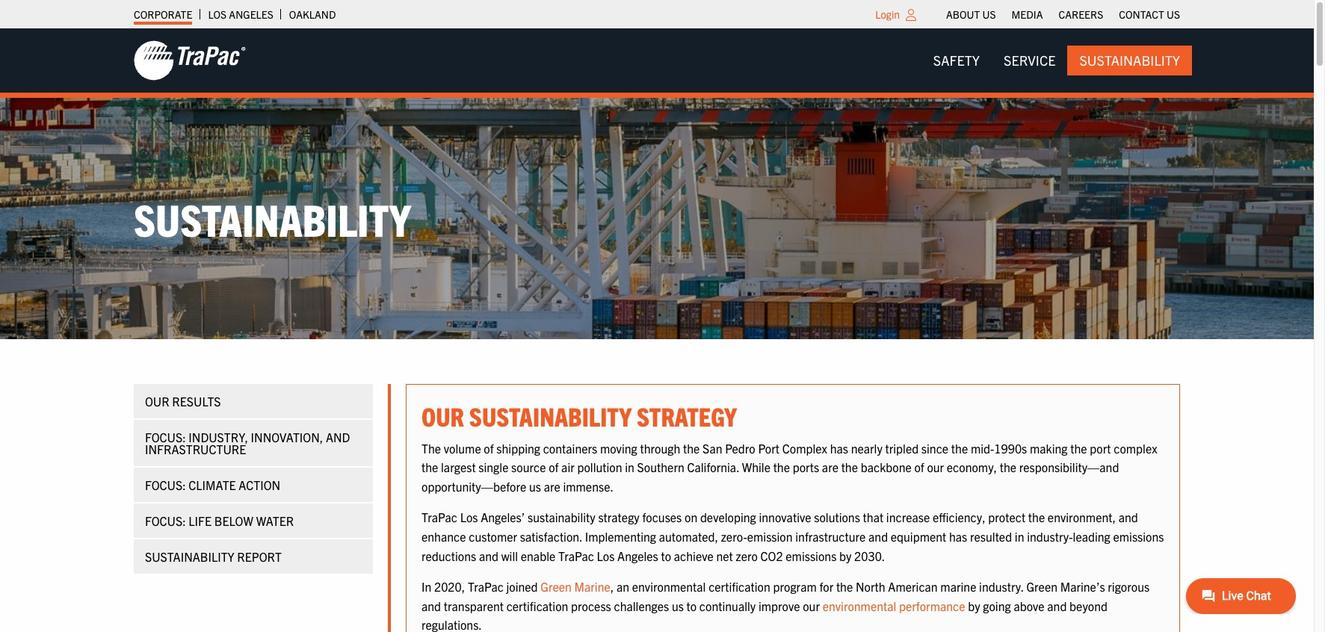 Task type: vqa. For each thing, say whether or not it's contained in the screenshot.
the sustainability LINK
yes



Task type: describe. For each thing, give the bounding box(es) containing it.
has inside the volume of shipping containers moving through the san pedro port complex has nearly tripled since the mid-1990s making the port complex the largest single source of air pollution in southern california. while the ports are the backbone of our economy, the responsibility—and opportunity—before us are immense.
[[830, 441, 849, 456]]

0 horizontal spatial emissions
[[786, 549, 837, 563]]

menu bar containing about us
[[939, 4, 1189, 25]]

challenges
[[614, 599, 669, 614]]

transparent
[[444, 599, 504, 614]]

source
[[512, 460, 546, 475]]

port
[[1090, 441, 1112, 456]]

by going above and beyond regulations.
[[422, 599, 1108, 633]]

light image
[[906, 9, 917, 21]]

for
[[820, 580, 834, 595]]

2020,
[[434, 580, 465, 595]]

and down customer
[[479, 549, 499, 563]]

safety link
[[922, 45, 992, 76]]

contact us
[[1120, 7, 1181, 21]]

trapac los angeles' sustainability strategy focuses on developing innovative solutions that increase efficiency, protect the environment, and enhance customer satisfaction. implementing automated, zero-emission infrastructure and equipment has resulted in industry-leading emissions reductions and will enable trapac los angeles to achieve net zero co2 emissions by 2030.
[[422, 510, 1165, 563]]

service
[[1004, 52, 1056, 69]]

our for our results
[[145, 394, 170, 409]]

action
[[239, 478, 281, 493]]

los angeles link
[[208, 4, 274, 25]]

to inside trapac los angeles' sustainability strategy focuses on developing innovative solutions that increase efficiency, protect the environment, and enhance customer satisfaction. implementing automated, zero-emission infrastructure and equipment has resulted in industry-leading emissions reductions and will enable trapac los angeles to achieve net zero co2 emissions by 2030.
[[661, 549, 672, 563]]

innovative
[[759, 510, 812, 525]]

contact
[[1120, 7, 1165, 21]]

1 vertical spatial sustainability
[[134, 191, 411, 246]]

volume
[[444, 441, 481, 456]]

safety
[[934, 52, 980, 69]]

mid-
[[971, 441, 995, 456]]

focus: life below water
[[145, 514, 294, 529]]

focus: climate action link
[[134, 468, 373, 503]]

marine's
[[1061, 580, 1106, 595]]

developing
[[701, 510, 757, 525]]

and inside by going above and beyond regulations.
[[1048, 599, 1067, 614]]

joined
[[507, 580, 538, 595]]

us for contact us
[[1167, 7, 1181, 21]]

corporate image
[[134, 40, 246, 82]]

below
[[214, 514, 253, 529]]

login link
[[876, 7, 900, 21]]

life
[[189, 514, 212, 529]]

net
[[717, 549, 733, 563]]

0 vertical spatial sustainability
[[469, 400, 632, 432]]

nearly
[[851, 441, 883, 456]]

corporate link
[[134, 4, 192, 25]]

about us
[[947, 7, 996, 21]]

about us link
[[947, 4, 996, 25]]

0 horizontal spatial certification
[[507, 599, 569, 614]]

above
[[1014, 599, 1045, 614]]

while
[[742, 460, 771, 475]]

on
[[685, 510, 698, 525]]

an
[[617, 580, 630, 595]]

pollution
[[578, 460, 623, 475]]

our results
[[145, 394, 221, 409]]

in 2020, trapac joined green marine
[[422, 580, 611, 595]]

menu bar containing safety
[[922, 45, 1193, 76]]

angeles inside trapac los angeles' sustainability strategy focuses on developing innovative solutions that increase efficiency, protect the environment, and enhance customer satisfaction. implementing automated, zero-emission infrastructure and equipment has resulted in industry-leading emissions reductions and will enable trapac los angeles to achieve net zero co2 emissions by 2030.
[[618, 549, 659, 563]]

reductions
[[422, 549, 476, 563]]

corporate
[[134, 7, 192, 21]]

industry,
[[189, 430, 248, 445]]

1 horizontal spatial environmental
[[823, 599, 897, 614]]

through
[[640, 441, 681, 456]]

climate
[[189, 478, 236, 493]]

by inside trapac los angeles' sustainability strategy focuses on developing innovative solutions that increase efficiency, protect the environment, and enhance customer satisfaction. implementing automated, zero-emission infrastructure and equipment has resulted in industry-leading emissions reductions and will enable trapac los angeles to achieve net zero co2 emissions by 2030.
[[840, 549, 852, 563]]

california.
[[688, 460, 740, 475]]

water
[[256, 514, 294, 529]]

, an environmental certification program for the north american marine industry.  green marine's rigorous and transparent certification process challenges us to continually improve our
[[422, 580, 1150, 614]]

resulted
[[971, 529, 1013, 544]]

the up responsibility—and
[[1071, 441, 1088, 456]]

careers link
[[1059, 4, 1104, 25]]

our for our sustainability strategy
[[422, 400, 464, 432]]

sustainability link
[[1068, 45, 1193, 76]]

los angeles
[[208, 7, 274, 21]]

1 vertical spatial trapac
[[559, 549, 594, 563]]

port
[[759, 441, 780, 456]]

1 green from the left
[[541, 580, 572, 595]]

strategy
[[637, 400, 737, 432]]

industry-
[[1028, 529, 1073, 544]]

1 vertical spatial sustainability
[[145, 550, 235, 565]]

focus: industry, innovation, and infrastructure
[[145, 430, 350, 457]]

largest
[[441, 460, 476, 475]]

oakland link
[[289, 4, 336, 25]]

environmental performance link
[[823, 599, 966, 614]]

process
[[571, 599, 612, 614]]

implementing
[[585, 529, 657, 544]]

complex
[[783, 441, 828, 456]]

achieve
[[674, 549, 714, 563]]

increase
[[887, 510, 930, 525]]

0 horizontal spatial los
[[208, 7, 227, 21]]

protect
[[989, 510, 1026, 525]]

careers
[[1059, 7, 1104, 21]]

will
[[502, 549, 518, 563]]

enable
[[521, 549, 556, 563]]

solutions
[[814, 510, 861, 525]]

2030.
[[855, 549, 886, 563]]

responsibility—and
[[1020, 460, 1120, 475]]

and
[[326, 430, 350, 445]]

program
[[774, 580, 817, 595]]



Task type: locate. For each thing, give the bounding box(es) containing it.
2 green from the left
[[1027, 580, 1058, 595]]

focuses
[[643, 510, 682, 525]]

0 horizontal spatial trapac
[[422, 510, 458, 525]]

0 vertical spatial emissions
[[1114, 529, 1165, 544]]

1 vertical spatial in
[[1015, 529, 1025, 544]]

moving
[[600, 441, 638, 456]]

0 vertical spatial are
[[822, 460, 839, 475]]

efficiency,
[[933, 510, 986, 525]]

performance
[[900, 599, 966, 614]]

are
[[822, 460, 839, 475], [544, 479, 561, 494]]

1 vertical spatial angeles
[[618, 549, 659, 563]]

2 horizontal spatial los
[[597, 549, 615, 563]]

1 horizontal spatial to
[[687, 599, 697, 614]]

3 focus: from the top
[[145, 514, 186, 529]]

shipping
[[497, 441, 541, 456]]

0 horizontal spatial in
[[625, 460, 635, 475]]

emissions right leading
[[1114, 529, 1165, 544]]

1 vertical spatial environmental
[[823, 599, 897, 614]]

emissions down infrastructure
[[786, 549, 837, 563]]

environmental
[[632, 580, 706, 595], [823, 599, 897, 614]]

1 us from the left
[[983, 7, 996, 21]]

the volume of shipping containers moving through the san pedro port complex has nearly tripled since the mid-1990s making the port complex the largest single source of air pollution in southern california. while the ports are the backbone of our economy, the responsibility—and opportunity—before us are immense.
[[422, 441, 1158, 494]]

1 vertical spatial our
[[803, 599, 820, 614]]

trapac up green marine link
[[559, 549, 594, 563]]

0 vertical spatial environmental
[[632, 580, 706, 595]]

north
[[856, 580, 886, 595]]

the up economy,
[[952, 441, 969, 456]]

0 horizontal spatial our
[[803, 599, 820, 614]]

tripled
[[886, 441, 919, 456]]

green right joined
[[541, 580, 572, 595]]

2 vertical spatial focus:
[[145, 514, 186, 529]]

customer
[[469, 529, 518, 544]]

in inside the volume of shipping containers moving through the san pedro port complex has nearly tripled since the mid-1990s making the port complex the largest single source of air pollution in southern california. while the ports are the backbone of our economy, the responsibility—and opportunity—before us are immense.
[[625, 460, 635, 475]]

1 focus: from the top
[[145, 430, 186, 445]]

1 horizontal spatial angeles
[[618, 549, 659, 563]]

menu bar down the careers
[[922, 45, 1193, 76]]

about
[[947, 7, 981, 21]]

trapac up enhance
[[422, 510, 458, 525]]

0 horizontal spatial sustainability
[[145, 550, 235, 565]]

green inside , an environmental certification program for the north american marine industry.  green marine's rigorous and transparent certification process challenges us to continually improve our
[[1027, 580, 1058, 595]]

of down since
[[915, 460, 925, 475]]

our down for
[[803, 599, 820, 614]]

0 horizontal spatial are
[[544, 479, 561, 494]]

by
[[840, 549, 852, 563], [969, 599, 981, 614]]

complex
[[1114, 441, 1158, 456]]

1 horizontal spatial by
[[969, 599, 981, 614]]

infrastructure
[[145, 442, 246, 457]]

our
[[145, 394, 170, 409], [422, 400, 464, 432]]

our left "results"
[[145, 394, 170, 409]]

1 horizontal spatial certification
[[709, 580, 771, 595]]

our up the
[[422, 400, 464, 432]]

0 horizontal spatial of
[[484, 441, 494, 456]]

sustainability menu item
[[1068, 45, 1193, 76]]

0 horizontal spatial us
[[983, 7, 996, 21]]

us right challenges
[[672, 599, 684, 614]]

1 horizontal spatial our
[[928, 460, 945, 475]]

going
[[984, 599, 1011, 614]]

1 vertical spatial los
[[460, 510, 478, 525]]

us right about
[[983, 7, 996, 21]]

0 horizontal spatial sustainability
[[134, 191, 411, 246]]

0 vertical spatial menu bar
[[939, 4, 1189, 25]]

economy,
[[947, 460, 998, 475]]

us inside the volume of shipping containers moving through the san pedro port complex has nearly tripled since the mid-1990s making the port complex the largest single source of air pollution in southern california. while the ports are the backbone of our economy, the responsibility—and opportunity—before us are immense.
[[529, 479, 541, 494]]

1 horizontal spatial has
[[950, 529, 968, 544]]

2 horizontal spatial of
[[915, 460, 925, 475]]

focus: inside focus: industry, innovation, and infrastructure
[[145, 430, 186, 445]]

beyond
[[1070, 599, 1108, 614]]

1 vertical spatial focus:
[[145, 478, 186, 493]]

marine
[[575, 580, 611, 595]]

containers
[[543, 441, 598, 456]]

1 horizontal spatial sustainability
[[469, 400, 632, 432]]

has inside trapac los angeles' sustainability strategy focuses on developing innovative solutions that increase efficiency, protect the environment, and enhance customer satisfaction. implementing automated, zero-emission infrastructure and equipment has resulted in industry-leading emissions reductions and will enable trapac los angeles to achieve net zero co2 emissions by 2030.
[[950, 529, 968, 544]]

1 horizontal spatial us
[[1167, 7, 1181, 21]]

angeles left oakland link
[[229, 7, 274, 21]]

0 horizontal spatial angeles
[[229, 7, 274, 21]]

1 vertical spatial menu bar
[[922, 45, 1193, 76]]

us inside , an environmental certification program for the north american marine industry.  green marine's rigorous and transparent certification process challenges us to continually improve our
[[672, 599, 684, 614]]

1 horizontal spatial sustainability
[[1080, 52, 1181, 69]]

of up single
[[484, 441, 494, 456]]

1 vertical spatial by
[[969, 599, 981, 614]]

equipment
[[891, 529, 947, 544]]

of left the air
[[549, 460, 559, 475]]

and down in
[[422, 599, 441, 614]]

focus: left life on the left
[[145, 514, 186, 529]]

us right contact
[[1167, 7, 1181, 21]]

the inside , an environmental certification program for the north american marine industry.  green marine's rigorous and transparent certification process challenges us to continually improve our
[[837, 580, 853, 595]]

are down source
[[544, 479, 561, 494]]

login
[[876, 7, 900, 21]]

by down infrastructure
[[840, 549, 852, 563]]

focus: for focus: industry, innovation, and infrastructure
[[145, 430, 186, 445]]

making
[[1030, 441, 1068, 456]]

are right ports
[[822, 460, 839, 475]]

to inside , an environmental certification program for the north american marine industry.  green marine's rigorous and transparent certification process challenges us to continually improve our
[[687, 599, 697, 614]]

green marine link
[[541, 580, 611, 595]]

contact us link
[[1120, 4, 1181, 25]]

co2
[[761, 549, 783, 563]]

1 horizontal spatial of
[[549, 460, 559, 475]]

los up customer
[[460, 510, 478, 525]]

focus: industry, innovation, and infrastructure link
[[134, 421, 373, 467]]

1 horizontal spatial emissions
[[1114, 529, 1165, 544]]

focus: for focus: climate action
[[145, 478, 186, 493]]

to left achieve
[[661, 549, 672, 563]]

and inside , an environmental certification program for the north american marine industry.  green marine's rigorous and transparent certification process challenges us to continually improve our
[[422, 599, 441, 614]]

0 vertical spatial to
[[661, 549, 672, 563]]

los down implementing
[[597, 549, 615, 563]]

by left going
[[969, 599, 981, 614]]

green up above
[[1027, 580, 1058, 595]]

0 horizontal spatial us
[[529, 479, 541, 494]]

1 horizontal spatial los
[[460, 510, 478, 525]]

the
[[683, 441, 700, 456], [952, 441, 969, 456], [1071, 441, 1088, 456], [422, 460, 438, 475], [774, 460, 790, 475], [842, 460, 858, 475], [1000, 460, 1017, 475], [1029, 510, 1046, 525], [837, 580, 853, 595]]

rigorous
[[1108, 580, 1150, 595]]

our inside , an environmental certification program for the north american marine industry.  green marine's rigorous and transparent certification process challenges us to continually improve our
[[803, 599, 820, 614]]

environmental performance
[[823, 599, 966, 614]]

1 horizontal spatial green
[[1027, 580, 1058, 595]]

1 horizontal spatial us
[[672, 599, 684, 614]]

us
[[529, 479, 541, 494], [672, 599, 684, 614]]

the down the port
[[774, 460, 790, 475]]

focus:
[[145, 430, 186, 445], [145, 478, 186, 493], [145, 514, 186, 529]]

improve
[[759, 599, 801, 614]]

us down source
[[529, 479, 541, 494]]

of
[[484, 441, 494, 456], [549, 460, 559, 475], [915, 460, 925, 475]]

sustainability report
[[145, 550, 282, 565]]

sustainability report link
[[134, 540, 373, 575]]

automated,
[[659, 529, 719, 544]]

los
[[208, 7, 227, 21], [460, 510, 478, 525], [597, 549, 615, 563]]

focus: life below water link
[[134, 504, 373, 539]]

certification down joined
[[507, 599, 569, 614]]

1990s
[[995, 441, 1028, 456]]

that
[[863, 510, 884, 525]]

marine
[[941, 580, 977, 595]]

0 vertical spatial our
[[928, 460, 945, 475]]

southern
[[637, 460, 685, 475]]

the left san
[[683, 441, 700, 456]]

1 horizontal spatial in
[[1015, 529, 1025, 544]]

to
[[661, 549, 672, 563], [687, 599, 697, 614]]

the down nearly
[[842, 460, 858, 475]]

0 horizontal spatial has
[[830, 441, 849, 456]]

leading
[[1073, 529, 1111, 544]]

report
[[237, 550, 282, 565]]

satisfaction.
[[520, 529, 582, 544]]

focus: for focus: life below water
[[145, 514, 186, 529]]

focus: climate action
[[145, 478, 281, 493]]

the down the
[[422, 460, 438, 475]]

zero-
[[721, 529, 748, 544]]

sustainability up containers
[[469, 400, 632, 432]]

0 horizontal spatial to
[[661, 549, 672, 563]]

menu bar
[[939, 4, 1189, 25], [922, 45, 1193, 76]]

1 vertical spatial us
[[672, 599, 684, 614]]

the right for
[[837, 580, 853, 595]]

enhance
[[422, 529, 466, 544]]

angeles down implementing
[[618, 549, 659, 563]]

2 horizontal spatial trapac
[[559, 549, 594, 563]]

2 us from the left
[[1167, 7, 1181, 21]]

us for about us
[[983, 7, 996, 21]]

in inside trapac los angeles' sustainability strategy focuses on developing innovative solutions that increase efficiency, protect the environment, and enhance customer satisfaction. implementing automated, zero-emission infrastructure and equipment has resulted in industry-leading emissions reductions and will enable trapac los angeles to achieve net zero co2 emissions by 2030.
[[1015, 529, 1025, 544]]

0 horizontal spatial environmental
[[632, 580, 706, 595]]

1 vertical spatial certification
[[507, 599, 569, 614]]

by inside by going above and beyond regulations.
[[969, 599, 981, 614]]

0 vertical spatial angeles
[[229, 7, 274, 21]]

trapac up transparent
[[468, 580, 504, 595]]

in down protect
[[1015, 529, 1025, 544]]

american
[[889, 580, 938, 595]]

1 vertical spatial to
[[687, 599, 697, 614]]

oakland
[[289, 7, 336, 21]]

los up corporate image
[[208, 7, 227, 21]]

0 vertical spatial by
[[840, 549, 852, 563]]

1 vertical spatial are
[[544, 479, 561, 494]]

since
[[922, 441, 949, 456]]

environmental up challenges
[[632, 580, 706, 595]]

sustainability down life on the left
[[145, 550, 235, 565]]

1 vertical spatial has
[[950, 529, 968, 544]]

0 horizontal spatial our
[[145, 394, 170, 409]]

to left continually
[[687, 599, 697, 614]]

2 vertical spatial trapac
[[468, 580, 504, 595]]

0 vertical spatial us
[[529, 479, 541, 494]]

2 vertical spatial los
[[597, 549, 615, 563]]

0 horizontal spatial by
[[840, 549, 852, 563]]

2 focus: from the top
[[145, 478, 186, 493]]

industry.
[[980, 580, 1024, 595]]

in down moving at the left of page
[[625, 460, 635, 475]]

0 vertical spatial in
[[625, 460, 635, 475]]

and down 'that'
[[869, 529, 888, 544]]

1 horizontal spatial our
[[422, 400, 464, 432]]

1 vertical spatial emissions
[[786, 549, 837, 563]]

in
[[422, 580, 432, 595]]

has down efficiency,
[[950, 529, 968, 544]]

focus: left climate
[[145, 478, 186, 493]]

focus: down the our results
[[145, 430, 186, 445]]

the down 1990s
[[1000, 460, 1017, 475]]

our inside the volume of shipping containers moving through the san pedro port complex has nearly tripled since the mid-1990s making the port complex the largest single source of air pollution in southern california. while the ports are the backbone of our economy, the responsibility—and opportunity—before us are immense.
[[928, 460, 945, 475]]

air
[[562, 460, 575, 475]]

media
[[1012, 7, 1043, 21]]

our down since
[[928, 460, 945, 475]]

the up industry-
[[1029, 510, 1046, 525]]

and right above
[[1048, 599, 1067, 614]]

0 vertical spatial trapac
[[422, 510, 458, 525]]

single
[[479, 460, 509, 475]]

environment,
[[1048, 510, 1116, 525]]

menu bar up 'service'
[[939, 4, 1189, 25]]

0 vertical spatial has
[[830, 441, 849, 456]]

0 vertical spatial sustainability
[[1080, 52, 1181, 69]]

our results link
[[134, 385, 373, 419]]

1 horizontal spatial trapac
[[468, 580, 504, 595]]

0 vertical spatial certification
[[709, 580, 771, 595]]

the
[[422, 441, 441, 456]]

environmental down north on the bottom right of the page
[[823, 599, 897, 614]]

1 horizontal spatial are
[[822, 460, 839, 475]]

has left nearly
[[830, 441, 849, 456]]

the inside trapac los angeles' sustainability strategy focuses on developing innovative solutions that increase efficiency, protect the environment, and enhance customer satisfaction. implementing automated, zero-emission infrastructure and equipment has resulted in industry-leading emissions reductions and will enable trapac los angeles to achieve net zero co2 emissions by 2030.
[[1029, 510, 1046, 525]]

environmental inside , an environmental certification program for the north american marine industry.  green marine's rigorous and transparent certification process challenges us to continually improve our
[[632, 580, 706, 595]]

in
[[625, 460, 635, 475], [1015, 529, 1025, 544]]

certification up continually
[[709, 580, 771, 595]]

and right "environment,"
[[1119, 510, 1139, 525]]

emissions
[[1114, 529, 1165, 544], [786, 549, 837, 563]]

0 horizontal spatial green
[[541, 580, 572, 595]]

0 vertical spatial focus:
[[145, 430, 186, 445]]

sustainability
[[1080, 52, 1181, 69], [134, 191, 411, 246]]

sustainability inside menu item
[[1080, 52, 1181, 69]]

0 vertical spatial los
[[208, 7, 227, 21]]

sustainability
[[469, 400, 632, 432], [145, 550, 235, 565]]



